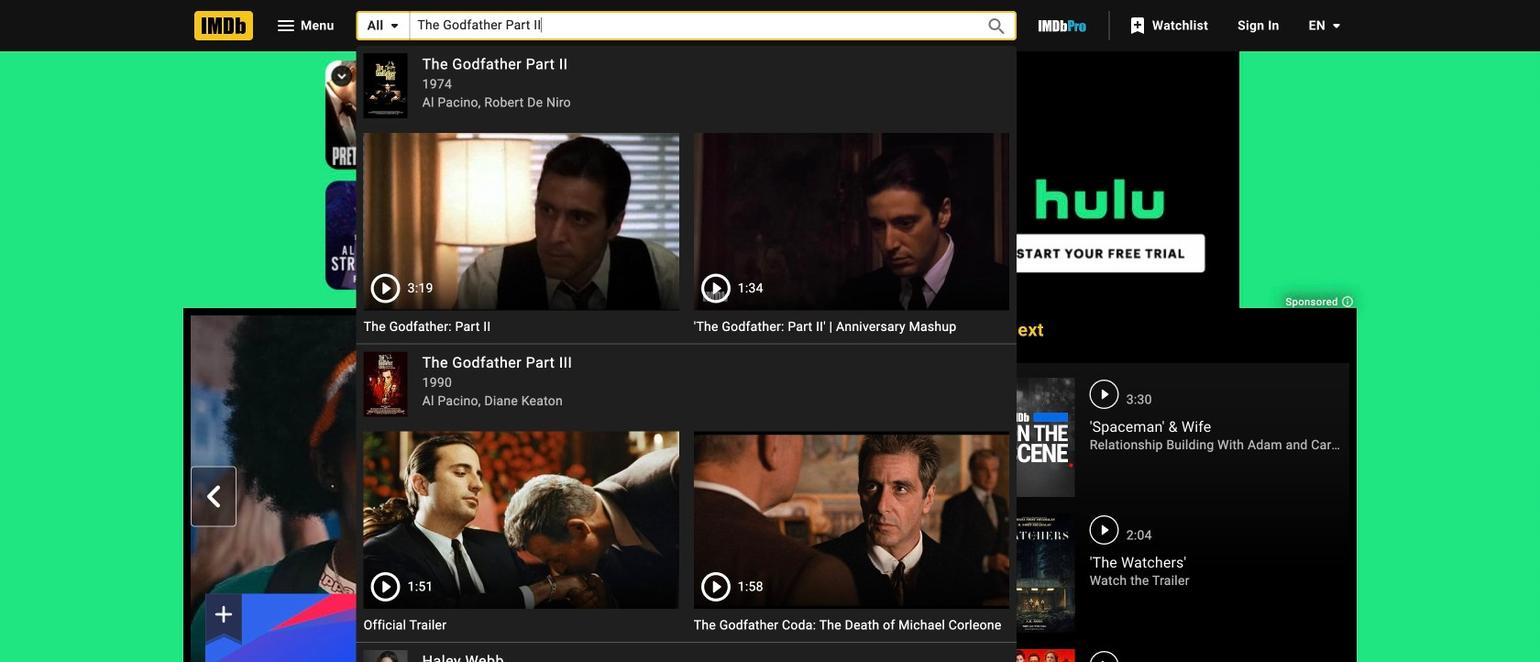 Task type: locate. For each thing, give the bounding box(es) containing it.
haley webb image
[[364, 650, 408, 662]]

'the godfather: part ii' | anniversary mashup image
[[694, 133, 1010, 311]]

list box
[[356, 46, 1017, 662]]

imdb celebrates reframe films that champion gender equity on set image
[[205, 594, 357, 662], [205, 594, 357, 662]]

chevron right inline image
[[935, 485, 957, 507]]

the godfather part iii image
[[364, 352, 408, 417]]

1 horizontal spatial arrow drop down image
[[1326, 15, 1348, 37]]

group
[[364, 133, 679, 311], [694, 133, 1010, 311], [191, 315, 969, 662], [364, 432, 679, 609], [694, 432, 1010, 609], [205, 594, 357, 662]]

None field
[[356, 11, 1017, 662]]

0 horizontal spatial arrow drop down image
[[384, 15, 406, 37]]

Search IMDb text field
[[410, 11, 966, 40]]

submit search image
[[986, 15, 1008, 37]]

menu image
[[275, 15, 297, 37]]

None search field
[[356, 11, 1017, 662]]

arrow drop down image
[[384, 15, 406, 37], [1326, 15, 1348, 37]]

the godfather: part ii image
[[364, 133, 679, 311]]



Task type: vqa. For each thing, say whether or not it's contained in the screenshot.
Video Autoplay Preference Icon
no



Task type: describe. For each thing, give the bounding box(es) containing it.
spaceman image
[[995, 378, 1076, 497]]

chevron left inline image
[[203, 485, 225, 507]]

1 arrow drop down image from the left
[[384, 15, 406, 37]]

the godfather part ii image
[[364, 53, 408, 118]]

the watchers image
[[995, 514, 1076, 633]]

official trailer image
[[364, 432, 679, 609]]

8 staff-favorite films that champion gender equity on set image
[[191, 315, 969, 662]]

watchlist image
[[1127, 15, 1149, 37]]

the godfather coda: the death of michael corleone image
[[694, 432, 1010, 609]]

#314 - paul giamatti image
[[995, 649, 1076, 662]]

2 arrow drop down image from the left
[[1326, 15, 1348, 37]]

home image
[[194, 11, 253, 40]]



